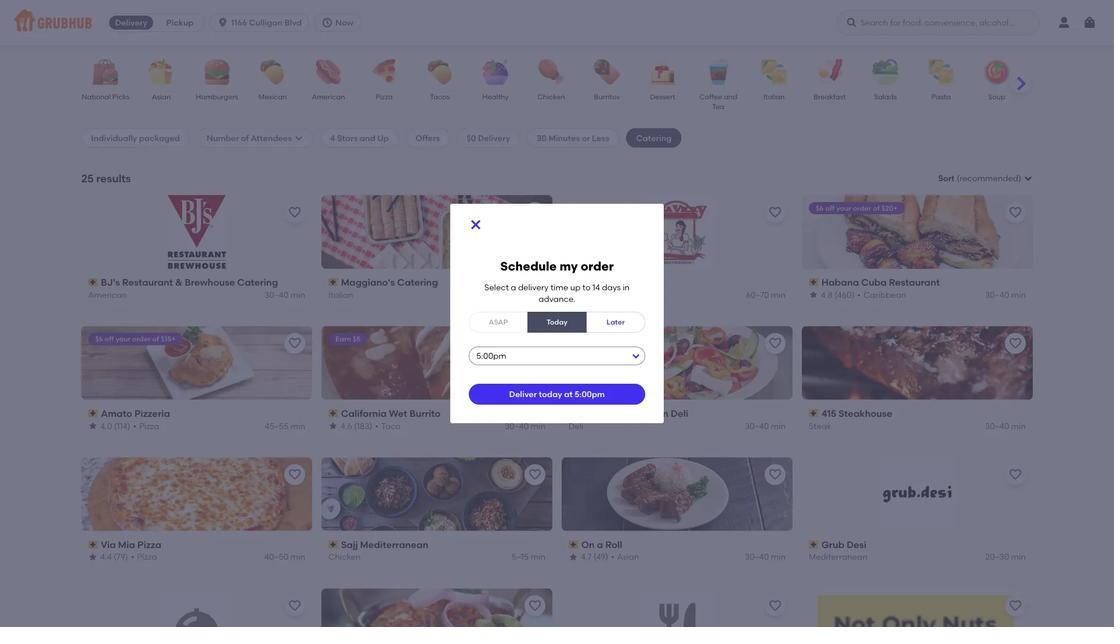Task type: describe. For each thing, give the bounding box(es) containing it.
4 stars and up
[[330, 133, 389, 143]]

min for 415 steakhouse
[[1012, 421, 1027, 431]]

tacos
[[430, 92, 450, 101]]

0 vertical spatial mexican
[[259, 92, 287, 101]]

25
[[81, 172, 94, 185]]

california wet burrito
[[341, 408, 441, 419]]

pasta image
[[922, 59, 962, 85]]

subscription pass image for sajj mediterranean
[[329, 541, 339, 549]]

culligan
[[249, 18, 283, 28]]

of for habana cuba restaurant
[[874, 204, 880, 212]]

save this restaurant image for the casa vicky link at top right
[[769, 205, 783, 219]]

415
[[822, 408, 837, 419]]

bj's restaurant & brewhouse catering
[[101, 277, 278, 288]]

casa vicky
[[582, 277, 633, 288]]

vicky
[[608, 277, 633, 288]]

save this restaurant image for maggiano's catering link
[[528, 205, 542, 219]]

amato
[[101, 408, 132, 419]]

4
[[330, 133, 335, 143]]

cuba
[[862, 277, 887, 288]]

bj's restaurant & brewhouse catering logo image
[[168, 195, 226, 269]]

• for a
[[612, 552, 615, 562]]

$6 for amato pizzeria
[[95, 335, 103, 343]]

1 vertical spatial and
[[360, 133, 376, 143]]

blvd
[[285, 18, 302, 28]]

a for roll
[[597, 539, 604, 550]]

hamburgers
[[196, 92, 238, 101]]

on a roll
[[582, 539, 623, 550]]

pickup
[[166, 18, 194, 28]]

30–40 for burrito
[[505, 421, 529, 431]]

• asian
[[612, 552, 640, 562]]

1 horizontal spatial catering
[[397, 277, 438, 288]]

mexican image
[[253, 59, 293, 85]]

schedule my order
[[501, 259, 614, 273]]

$6 off your order of $20+
[[816, 204, 898, 212]]

1 vertical spatial italian
[[329, 290, 353, 300]]

order for cuba
[[853, 204, 872, 212]]

italian image
[[754, 59, 795, 85]]

pizza image
[[364, 59, 405, 85]]

5:00pm
[[575, 389, 605, 399]]

0 vertical spatial deli
[[671, 408, 689, 419]]

hamburgers image
[[197, 59, 237, 85]]

star icon image for california
[[329, 421, 338, 431]]

1 vertical spatial svg image
[[294, 133, 304, 143]]

earn $5
[[336, 335, 361, 343]]

365 mediterranean deli link
[[569, 407, 786, 420]]

offers
[[416, 133, 440, 143]]

to
[[583, 282, 591, 292]]

my
[[560, 259, 578, 273]]

pizza right mia
[[137, 539, 161, 550]]

earn
[[336, 335, 351, 343]]

$5
[[353, 335, 361, 343]]

via
[[101, 539, 116, 550]]

casa vicky logo image
[[641, 195, 715, 269]]

later
[[607, 318, 625, 326]]

30–40 for restaurant
[[986, 290, 1010, 300]]

california
[[341, 408, 387, 419]]

• caribbean
[[858, 290, 907, 300]]

main navigation navigation
[[0, 0, 1115, 45]]

minutes
[[549, 133, 580, 143]]

1 vertical spatial chicken
[[329, 552, 361, 562]]

time
[[551, 282, 569, 292]]

or
[[582, 133, 591, 143]]

45–55 min
[[265, 421, 305, 431]]

national
[[82, 92, 111, 101]]

2 horizontal spatial mediterranean
[[809, 552, 868, 562]]

of for amato pizzeria
[[152, 335, 159, 343]]

0 vertical spatial asian
[[152, 92, 171, 101]]

subscription pass image for bj's restaurant & brewhouse catering
[[88, 278, 99, 286]]

deliver today at 5:00pm
[[510, 389, 605, 399]]

sajj
[[341, 539, 358, 550]]

20–30 min
[[986, 552, 1027, 562]]

(183)
[[354, 421, 372, 431]]

subscription pass image for amato pizzeria
[[88, 409, 99, 417]]

4.6
[[341, 421, 352, 431]]

svg image inside now button
[[322, 17, 333, 28]]

subscription pass image for 415 steakhouse
[[809, 409, 820, 417]]

breakfast
[[814, 92, 846, 101]]

star icon image for habana
[[809, 290, 819, 299]]

subscription pass image for grub desi
[[809, 541, 820, 549]]

deliver today at 5:00pm button
[[469, 384, 646, 405]]

advance.
[[539, 294, 576, 304]]

delivery
[[518, 282, 549, 292]]

results
[[96, 172, 131, 185]]

min for grub desi
[[1012, 552, 1027, 562]]

save this restaurant image for 415 steakhouse link
[[1009, 337, 1023, 351]]

steak
[[809, 421, 832, 431]]

pizza down the via mia pizza
[[137, 552, 157, 562]]

save this restaurant image for the 365 mediterranean deli link
[[769, 337, 783, 351]]

individually
[[91, 133, 137, 143]]

roll
[[606, 539, 623, 550]]

grub desi logo image
[[881, 457, 955, 531]]

4.4 (79)
[[100, 552, 128, 562]]

14
[[593, 282, 600, 292]]

1 horizontal spatial mexican
[[569, 290, 602, 300]]

your for amato
[[116, 335, 131, 343]]

4.8
[[822, 290, 833, 300]]

svg image inside main navigation navigation
[[847, 17, 858, 28]]

amato pizzeria link
[[88, 407, 305, 420]]

soup
[[989, 92, 1006, 101]]

(79)
[[114, 552, 128, 562]]

habana cuba restaurant link
[[809, 276, 1027, 289]]

mediterranean for sajj
[[360, 539, 429, 550]]

$15+
[[161, 335, 176, 343]]

min for amato pizzeria
[[291, 421, 305, 431]]

coffee and tea
[[700, 92, 738, 111]]

brewhouse
[[185, 277, 235, 288]]

1 horizontal spatial of
[[241, 133, 249, 143]]

attendees
[[251, 133, 292, 143]]

casa
[[582, 277, 606, 288]]

365
[[582, 408, 598, 419]]

individually packaged
[[91, 133, 180, 143]]

number of attendees
[[207, 133, 292, 143]]

• for mia
[[131, 552, 134, 562]]

order for pizzeria
[[132, 335, 151, 343]]

later button
[[586, 312, 646, 333]]

30–40 min for restaurant
[[986, 290, 1027, 300]]

pizza down pizza image
[[376, 92, 393, 101]]

tea
[[713, 102, 725, 111]]

0 horizontal spatial deli
[[569, 421, 584, 431]]

steakhouse
[[839, 408, 893, 419]]

burritos
[[594, 92, 620, 101]]

restaurant inside the habana cuba restaurant link
[[890, 277, 940, 288]]

min for sajj mediterranean
[[531, 552, 546, 562]]

a for delivery
[[511, 282, 517, 292]]

pizza down "pizzeria"
[[139, 421, 159, 431]]

burritos image
[[587, 59, 628, 85]]

bj's
[[101, 277, 120, 288]]

• for cuba
[[858, 290, 861, 300]]

1166 culligan blvd
[[231, 18, 302, 28]]

$6 for habana cuba restaurant
[[816, 204, 824, 212]]



Task type: locate. For each thing, give the bounding box(es) containing it.
your left $15+
[[116, 335, 131, 343]]

1 vertical spatial $6
[[95, 335, 103, 343]]

1 vertical spatial delivery
[[478, 133, 510, 143]]

order left $20+
[[853, 204, 872, 212]]

30–40 for &
[[265, 290, 289, 300]]

svg image
[[1084, 16, 1097, 30], [217, 17, 229, 28], [322, 17, 333, 28], [469, 218, 483, 232]]

delivery button
[[107, 13, 156, 32]]

bj's restaurant & brewhouse catering link
[[88, 276, 305, 289]]

restaurant inside bj's restaurant & brewhouse catering link
[[122, 277, 173, 288]]

min
[[291, 290, 305, 300], [531, 290, 546, 300], [771, 290, 786, 300], [1012, 290, 1027, 300], [291, 421, 305, 431], [531, 421, 546, 431], [771, 421, 786, 431], [1012, 421, 1027, 431], [291, 552, 305, 562], [531, 552, 546, 562], [771, 552, 786, 562], [1012, 552, 1027, 562]]

1166
[[231, 18, 247, 28]]

of right the number
[[241, 133, 249, 143]]

chicken image
[[531, 59, 572, 85]]

30–40
[[265, 290, 289, 300], [986, 290, 1010, 300], [505, 421, 529, 431], [746, 421, 770, 431], [986, 421, 1010, 431], [746, 552, 770, 562]]

packaged
[[139, 133, 180, 143]]

subscription pass image inside the habana cuba restaurant link
[[809, 278, 820, 286]]

delivery right $0
[[478, 133, 510, 143]]

1 vertical spatial american
[[88, 290, 127, 300]]

off for amato
[[105, 335, 114, 343]]

star icon image for amato
[[88, 421, 98, 431]]

0 vertical spatial a
[[511, 282, 517, 292]]

min for on a roll
[[771, 552, 786, 562]]

italian down maggiano's
[[329, 290, 353, 300]]

subscription pass image left maggiano's
[[329, 278, 339, 286]]

2 vertical spatial order
[[132, 335, 151, 343]]

0 horizontal spatial mediterranean
[[360, 539, 429, 550]]

today
[[539, 389, 563, 399]]

• right (460)
[[858, 290, 861, 300]]

subscription pass image inside bj's restaurant & brewhouse catering link
[[88, 278, 99, 286]]

2 vertical spatial mediterranean
[[809, 552, 868, 562]]

0 horizontal spatial mexican
[[259, 92, 287, 101]]

order left $15+
[[132, 335, 151, 343]]

number
[[207, 133, 239, 143]]

breakfast image
[[810, 59, 851, 85]]

svg image up breakfast 'image'
[[847, 17, 858, 28]]

restaurant
[[122, 277, 173, 288], [890, 277, 940, 288]]

chicken
[[538, 92, 565, 101], [329, 552, 361, 562]]

0 horizontal spatial and
[[360, 133, 376, 143]]

samosa & curry logo image
[[160, 588, 234, 627]]

0 vertical spatial american
[[312, 92, 345, 101]]

30–40 min for roll
[[746, 552, 786, 562]]

on a roll link
[[569, 538, 786, 551]]

italian down italian "image" in the right of the page
[[764, 92, 785, 101]]

and left up
[[360, 133, 376, 143]]

salads
[[875, 92, 898, 101]]

1 vertical spatial off
[[105, 335, 114, 343]]

subscription pass image left bj's
[[88, 278, 99, 286]]

grub desi
[[822, 539, 867, 550]]

0 vertical spatial mediterranean
[[601, 408, 669, 419]]

asian
[[152, 92, 171, 101], [618, 552, 640, 562]]

subscription pass image for via mia pizza
[[88, 541, 99, 549]]

• pizza for mia
[[131, 552, 157, 562]]

pasta
[[932, 92, 951, 101]]

2 restaurant from the left
[[890, 277, 940, 288]]

1 horizontal spatial off
[[826, 204, 835, 212]]

0 vertical spatial off
[[826, 204, 835, 212]]

maggiano's catering link
[[329, 276, 546, 289]]

subscription pass image left "to"
[[569, 278, 579, 286]]

chicken down the sajj
[[329, 552, 361, 562]]

1 horizontal spatial deli
[[671, 408, 689, 419]]

star icon image left 4.7
[[569, 552, 578, 562]]

1 horizontal spatial american
[[312, 92, 345, 101]]

30 minutes or less
[[537, 133, 610, 143]]

0 vertical spatial • pizza
[[133, 421, 159, 431]]

mexican
[[259, 92, 287, 101], [569, 290, 602, 300]]

catering down dessert
[[637, 133, 672, 143]]

pizzeria
[[135, 408, 170, 419]]

deliver
[[510, 389, 537, 399]]

subscription pass image inside the california wet burrito link
[[329, 409, 339, 417]]

0 horizontal spatial american
[[88, 290, 127, 300]]

1 vertical spatial mexican
[[569, 290, 602, 300]]

caribbean
[[864, 290, 907, 300]]

national picks image
[[85, 59, 126, 85]]

taco
[[381, 421, 401, 431]]

your for habana
[[837, 204, 852, 212]]

subscription pass image left amato
[[88, 409, 99, 417]]

1 vertical spatial mediterranean
[[360, 539, 429, 550]]

now
[[336, 18, 354, 28]]

0 vertical spatial svg image
[[847, 17, 858, 28]]

save this restaurant image
[[528, 205, 542, 219], [769, 205, 783, 219], [1009, 205, 1023, 219], [528, 337, 542, 351], [769, 337, 783, 351], [1009, 337, 1023, 351], [528, 468, 542, 482], [769, 468, 783, 482], [1009, 599, 1023, 613]]

star icon image left 4.6
[[329, 421, 338, 431]]

60–70
[[746, 290, 770, 300]]

1 restaurant from the left
[[122, 277, 173, 288]]

min for california wet burrito
[[531, 421, 546, 431]]

picks
[[113, 92, 130, 101]]

a right select
[[511, 282, 517, 292]]

your
[[837, 204, 852, 212], [116, 335, 131, 343]]

delivery left the 'pickup' button
[[115, 18, 147, 28]]

star icon image left 4.4
[[88, 552, 98, 562]]

habana cuba restaurant
[[822, 277, 940, 288]]

dessert image
[[643, 59, 683, 85]]

• pizza for pizzeria
[[133, 421, 159, 431]]

svg image inside 1166 culligan blvd button
[[217, 17, 229, 28]]

• taco
[[375, 421, 401, 431]]

mediterranean right 365
[[601, 408, 669, 419]]

restaurant up caribbean at the right
[[890, 277, 940, 288]]

1 vertical spatial of
[[874, 204, 880, 212]]

45–55
[[265, 421, 289, 431]]

• pizza down the via mia pizza
[[131, 552, 157, 562]]

subscription pass image left on
[[569, 541, 579, 549]]

save this restaurant image for sajj mediterranean link
[[528, 468, 542, 482]]

salads image
[[866, 59, 906, 85]]

subscription pass image inside amato pizzeria link
[[88, 409, 99, 417]]

not only nuts logo image
[[816, 588, 1020, 627]]

american image
[[308, 59, 349, 85]]

a right on
[[597, 539, 604, 550]]

delivery
[[115, 18, 147, 28], [478, 133, 510, 143]]

svg image right attendees at the left of page
[[294, 133, 304, 143]]

0 vertical spatial chicken
[[538, 92, 565, 101]]

30
[[537, 133, 547, 143]]

mediterranean for 365
[[601, 408, 669, 419]]

40–50 min
[[265, 552, 305, 562]]

svg image
[[847, 17, 858, 28], [294, 133, 304, 143]]

1 horizontal spatial chicken
[[538, 92, 565, 101]]

$6 off your order of $15+
[[95, 335, 176, 343]]

asian down asian image
[[152, 92, 171, 101]]

asian image
[[141, 59, 182, 85]]

0 vertical spatial $6
[[816, 204, 824, 212]]

subscription pass image inside maggiano's catering link
[[329, 278, 339, 286]]

1 horizontal spatial and
[[724, 92, 738, 101]]

30–40 for roll
[[746, 552, 770, 562]]

star icon image
[[809, 290, 819, 299], [88, 421, 98, 431], [329, 421, 338, 431], [88, 552, 98, 562], [569, 552, 578, 562]]

subscription pass image for habana cuba restaurant
[[809, 278, 820, 286]]

star icon image for on
[[569, 552, 578, 562]]

keilabasa logo image
[[641, 588, 715, 627]]

min for casa vicky
[[771, 290, 786, 300]]

2 vertical spatial of
[[152, 335, 159, 343]]

• pizza
[[133, 421, 159, 431], [131, 552, 157, 562]]

coffee and tea image
[[699, 59, 739, 85]]

0 vertical spatial and
[[724, 92, 738, 101]]

0 horizontal spatial restaurant
[[122, 277, 173, 288]]

2 horizontal spatial of
[[874, 204, 880, 212]]

40–50
[[265, 552, 289, 562]]

0 horizontal spatial a
[[511, 282, 517, 292]]

save this restaurant image
[[288, 205, 302, 219], [288, 337, 302, 351], [288, 468, 302, 482], [1009, 468, 1023, 482], [288, 599, 302, 613], [528, 599, 542, 613], [769, 599, 783, 613]]

0 horizontal spatial delivery
[[115, 18, 147, 28]]

subscription pass image
[[88, 278, 99, 286], [329, 278, 339, 286], [569, 278, 579, 286], [809, 409, 820, 417]]

off for habana
[[826, 204, 835, 212]]

(114)
[[114, 421, 130, 431]]

american down american image
[[312, 92, 345, 101]]

25 results
[[81, 172, 131, 185]]

maggiano's
[[341, 277, 395, 288]]

0 horizontal spatial $6
[[95, 335, 103, 343]]

1 horizontal spatial $6
[[816, 204, 824, 212]]

pickup button
[[156, 13, 204, 32]]

0 horizontal spatial catering
[[237, 277, 278, 288]]

subscription pass image
[[809, 278, 820, 286], [88, 409, 99, 417], [329, 409, 339, 417], [88, 541, 99, 549], [329, 541, 339, 549], [569, 541, 579, 549], [809, 541, 820, 549]]

casa vicky link
[[569, 276, 786, 289]]

1 horizontal spatial italian
[[764, 92, 785, 101]]

italian
[[764, 92, 785, 101], [329, 290, 353, 300]]

subscription pass image left habana on the right of the page
[[809, 278, 820, 286]]

30–40 min for &
[[265, 290, 305, 300]]

subscription pass image for california wet burrito
[[329, 409, 339, 417]]

restaurant left &
[[122, 277, 173, 288]]

american
[[312, 92, 345, 101], [88, 290, 127, 300]]

subscription pass image inside the casa vicky link
[[569, 278, 579, 286]]

subscription pass image left grub
[[809, 541, 820, 549]]

soup image
[[977, 59, 1018, 85]]

subscription pass image inside 415 steakhouse link
[[809, 409, 820, 417]]

0 horizontal spatial order
[[132, 335, 151, 343]]

30–40 min for burrito
[[505, 421, 546, 431]]

0 horizontal spatial chicken
[[329, 552, 361, 562]]

1 horizontal spatial mediterranean
[[601, 408, 669, 419]]

min for bj's restaurant & brewhouse catering
[[291, 290, 305, 300]]

0 vertical spatial italian
[[764, 92, 785, 101]]

star icon image left 4.0
[[88, 421, 98, 431]]

asap button
[[469, 312, 528, 333]]

mexican down mexican image
[[259, 92, 287, 101]]

dessert
[[650, 92, 676, 101]]

0 vertical spatial delivery
[[115, 18, 147, 28]]

min for maggiano's catering
[[531, 290, 546, 300]]

4.0
[[100, 421, 112, 431]]

• right (49)
[[612, 552, 615, 562]]

subscription pass image for on a roll
[[569, 541, 579, 549]]

tacos image
[[420, 59, 460, 85]]

• right (183)
[[375, 421, 379, 431]]

415 steakhouse
[[822, 408, 893, 419]]

california wet burrito link
[[329, 407, 546, 420]]

schedule
[[501, 259, 557, 273]]

subscription pass image inside "via mia pizza" link
[[88, 541, 99, 549]]

asian down roll
[[618, 552, 640, 562]]

maggiano's catering
[[341, 277, 438, 288]]

1 horizontal spatial your
[[837, 204, 852, 212]]

120–130
[[500, 290, 529, 300]]

mexican down casa
[[569, 290, 602, 300]]

subscription pass image left via
[[88, 541, 99, 549]]

via mia pizza
[[101, 539, 161, 550]]

chicken down chicken image
[[538, 92, 565, 101]]

mediterranean right the sajj
[[360, 539, 429, 550]]

0 vertical spatial your
[[837, 204, 852, 212]]

and inside coffee and tea
[[724, 92, 738, 101]]

wet
[[389, 408, 408, 419]]

$6
[[816, 204, 824, 212], [95, 335, 103, 343]]

4.0 (114)
[[100, 421, 130, 431]]

star icon image for via
[[88, 552, 98, 562]]

of left $15+
[[152, 335, 159, 343]]

now button
[[314, 13, 366, 32]]

• for pizzeria
[[133, 421, 136, 431]]

365 mediterranean deli
[[582, 408, 689, 419]]

amato pizzeria
[[101, 408, 170, 419]]

subscription pass image left california
[[329, 409, 339, 417]]

(49)
[[594, 552, 609, 562]]

subscription pass image inside grub desi link
[[809, 541, 820, 549]]

catering right brewhouse
[[237, 277, 278, 288]]

via mia pizza link
[[88, 538, 305, 551]]

subscription pass image up steak
[[809, 409, 820, 417]]

your left $20+
[[837, 204, 852, 212]]

1 vertical spatial asian
[[618, 552, 640, 562]]

a inside select a delivery time up to 14 days in advance.
[[511, 282, 517, 292]]

0 vertical spatial order
[[853, 204, 872, 212]]

min for via mia pizza
[[291, 552, 305, 562]]

mediterranean down grub
[[809, 552, 868, 562]]

1 vertical spatial deli
[[569, 421, 584, 431]]

1 horizontal spatial restaurant
[[890, 277, 940, 288]]

subscription pass image left the sajj
[[329, 541, 339, 549]]

and up tea at the top right of the page
[[724, 92, 738, 101]]

5–15
[[512, 552, 529, 562]]

healthy
[[483, 92, 509, 101]]

1 vertical spatial order
[[581, 259, 614, 273]]

2 horizontal spatial catering
[[637, 133, 672, 143]]

up
[[571, 282, 581, 292]]

415 steakhouse link
[[809, 407, 1027, 420]]

1 vertical spatial • pizza
[[131, 552, 157, 562]]

mia
[[118, 539, 135, 550]]

subscription pass image inside on a roll link
[[569, 541, 579, 549]]

star icon image left 4.8
[[809, 290, 819, 299]]

0 vertical spatial of
[[241, 133, 249, 143]]

1 horizontal spatial a
[[597, 539, 604, 550]]

1 vertical spatial your
[[116, 335, 131, 343]]

1 horizontal spatial order
[[581, 259, 614, 273]]

• for wet
[[375, 421, 379, 431]]

• down amato pizzeria
[[133, 421, 136, 431]]

save this restaurant image for on a roll link
[[769, 468, 783, 482]]

catering right maggiano's
[[397, 277, 438, 288]]

subscription pass image for maggiano's catering
[[329, 278, 339, 286]]

order up casa
[[581, 259, 614, 273]]

off
[[826, 204, 835, 212], [105, 335, 114, 343]]

1 horizontal spatial delivery
[[478, 133, 510, 143]]

american down bj's
[[88, 290, 127, 300]]

0 horizontal spatial asian
[[152, 92, 171, 101]]

1 horizontal spatial svg image
[[847, 17, 858, 28]]

1 horizontal spatial asian
[[618, 552, 640, 562]]

4.8 (460)
[[822, 290, 855, 300]]

• right (79)
[[131, 552, 134, 562]]

• pizza down "pizzeria"
[[133, 421, 159, 431]]

grub desi link
[[809, 538, 1027, 551]]

of
[[241, 133, 249, 143], [874, 204, 880, 212], [152, 335, 159, 343]]

subscription pass image inside sajj mediterranean link
[[329, 541, 339, 549]]

2 horizontal spatial order
[[853, 204, 872, 212]]

habana
[[822, 277, 860, 288]]

of left $20+
[[874, 204, 880, 212]]

desi
[[847, 539, 867, 550]]

today button
[[528, 312, 587, 333]]

0 horizontal spatial svg image
[[294, 133, 304, 143]]

healthy image
[[476, 59, 516, 85]]

up
[[378, 133, 389, 143]]

burrito
[[410, 408, 441, 419]]

less
[[592, 133, 610, 143]]

0 horizontal spatial italian
[[329, 290, 353, 300]]

4.6 (183)
[[341, 421, 372, 431]]

0 horizontal spatial off
[[105, 335, 114, 343]]

0 horizontal spatial of
[[152, 335, 159, 343]]

subscription pass image for casa vicky
[[569, 278, 579, 286]]

&
[[175, 277, 183, 288]]

delivery inside button
[[115, 18, 147, 28]]

0 horizontal spatial your
[[116, 335, 131, 343]]

in
[[623, 282, 630, 292]]

at
[[564, 389, 573, 399]]

1 vertical spatial a
[[597, 539, 604, 550]]

min for habana cuba restaurant
[[1012, 290, 1027, 300]]



Task type: vqa. For each thing, say whether or not it's contained in the screenshot.


